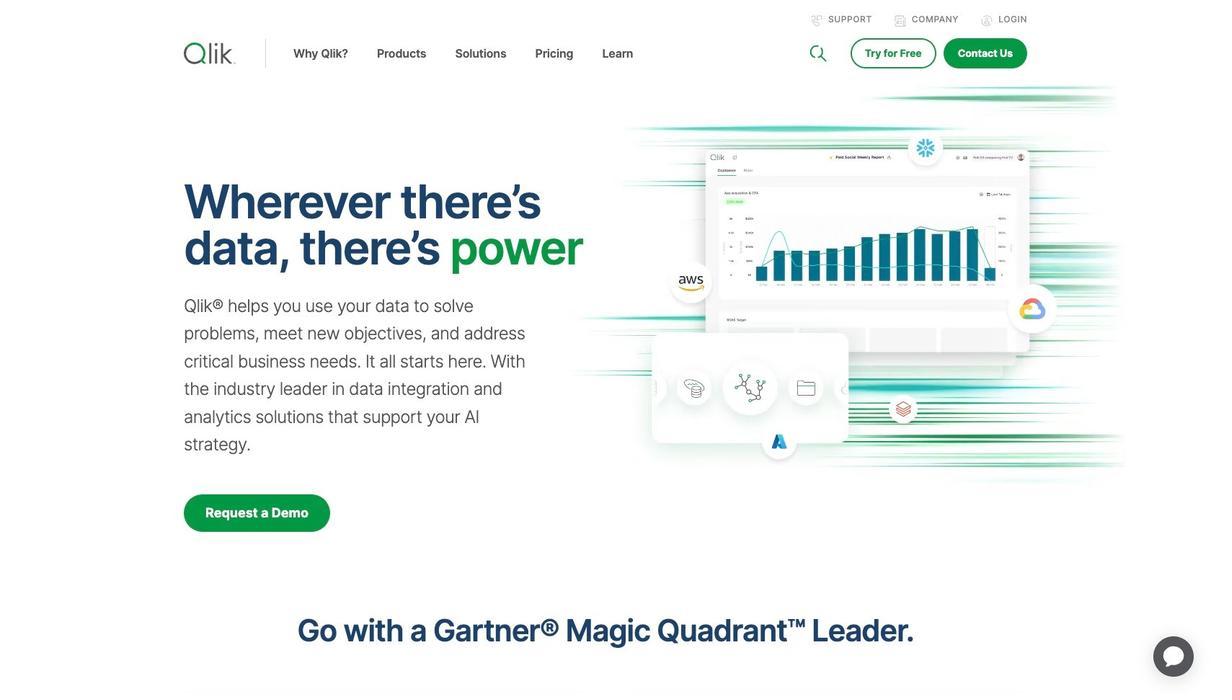 Task type: vqa. For each thing, say whether or not it's contained in the screenshot.
Qlik image
yes



Task type: locate. For each thing, give the bounding box(es) containing it.
qlik image
[[184, 43, 236, 64]]

login image
[[982, 15, 993, 27]]

application
[[1137, 619, 1212, 694]]



Task type: describe. For each thing, give the bounding box(es) containing it.
support image
[[811, 15, 823, 27]]

company image
[[895, 15, 906, 27]]



